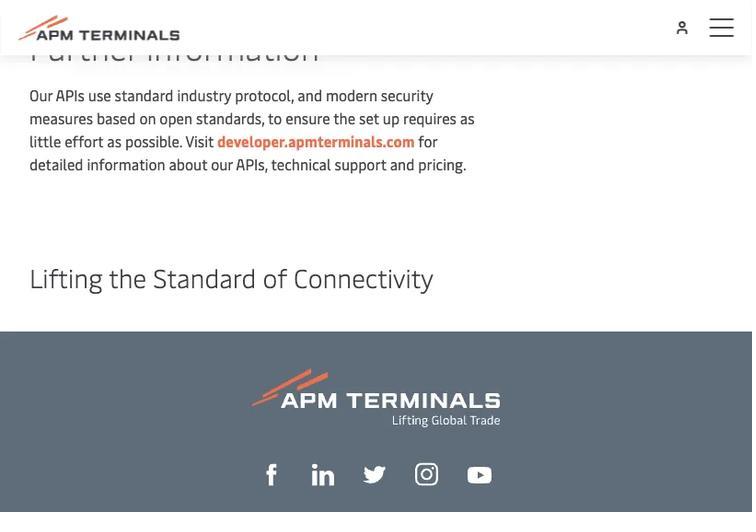 Task type: locate. For each thing, give the bounding box(es) containing it.
the down modern
[[334, 109, 356, 129]]

1 horizontal spatial and
[[390, 155, 415, 175]]

apis
[[56, 86, 85, 106]]

detailed
[[29, 155, 83, 175]]

0 vertical spatial as
[[460, 109, 475, 129]]

apis,
[[236, 155, 268, 175]]

and inside for detailed information about our apis, technical support and pricing.
[[390, 155, 415, 175]]

protocol,
[[235, 86, 294, 106]]

our
[[211, 155, 233, 175]]

information down possible.
[[87, 155, 165, 175]]

and
[[298, 86, 322, 106], [390, 155, 415, 175]]

the right lifting
[[109, 260, 147, 295]]

0 vertical spatial the
[[334, 109, 356, 129]]

developer.apmterminals.com link
[[217, 132, 415, 152]]

youtube image
[[468, 468, 492, 484]]

on
[[139, 109, 156, 129]]

as
[[460, 109, 475, 129], [107, 132, 122, 152]]

little
[[29, 132, 61, 152]]

about
[[169, 155, 207, 175]]

0 horizontal spatial as
[[107, 132, 122, 152]]

0 horizontal spatial the
[[109, 260, 147, 295]]

0 vertical spatial and
[[298, 86, 322, 106]]

1 vertical spatial and
[[390, 155, 415, 175]]

information up "industry"
[[146, 25, 320, 70]]

the
[[334, 109, 356, 129], [109, 260, 147, 295]]

0 horizontal spatial and
[[298, 86, 322, 106]]

0 vertical spatial information
[[146, 25, 320, 70]]

standard
[[115, 86, 174, 106]]

and left the pricing.
[[390, 155, 415, 175]]

1 vertical spatial information
[[87, 155, 165, 175]]

and inside "our apis use standard industry protocol, and modern security measures based on open standards, to ensure the set up requires as little effort as possible. visit"
[[298, 86, 322, 106]]

and up "ensure"
[[298, 86, 322, 106]]

1 horizontal spatial the
[[334, 109, 356, 129]]

ensure
[[286, 109, 330, 129]]

instagram image
[[415, 463, 438, 486]]

as down based at the left top of the page
[[107, 132, 122, 152]]

lifting the standard of connectivity
[[29, 260, 434, 295]]

our
[[29, 86, 53, 106]]

lifting
[[29, 260, 103, 295]]

1 vertical spatial the
[[109, 260, 147, 295]]

up
[[383, 109, 400, 129]]

standard
[[153, 260, 256, 295]]

as right requires
[[460, 109, 475, 129]]

based
[[97, 109, 136, 129]]

requires
[[403, 109, 457, 129]]

you tube link
[[468, 462, 492, 485]]

instagram link
[[415, 461, 438, 486]]

standards,
[[196, 109, 265, 129]]

apmt footer logo image
[[252, 369, 500, 428]]

information
[[146, 25, 320, 70], [87, 155, 165, 175]]

use
[[88, 86, 111, 106]]

information inside for detailed information about our apis, technical support and pricing.
[[87, 155, 165, 175]]

effort
[[65, 132, 104, 152]]

set
[[359, 109, 379, 129]]

to
[[268, 109, 282, 129]]



Task type: describe. For each thing, give the bounding box(es) containing it.
1 vertical spatial as
[[107, 132, 122, 152]]

for
[[418, 132, 438, 152]]

support
[[335, 155, 387, 175]]

possible.
[[125, 132, 182, 152]]

modern
[[326, 86, 378, 106]]

1 horizontal spatial as
[[460, 109, 475, 129]]

security
[[381, 86, 433, 106]]

technical
[[271, 155, 331, 175]]

industry
[[177, 86, 232, 106]]

visit
[[186, 132, 214, 152]]

shape link
[[261, 461, 283, 486]]

our apis use standard industry protocol, and modern security measures based on open standards, to ensure the set up requires as little effort as possible. visit
[[29, 86, 475, 152]]

further information
[[29, 25, 320, 70]]

of
[[263, 260, 287, 295]]

developer.apmterminals.com
[[217, 132, 415, 152]]

open
[[160, 109, 193, 129]]

further
[[29, 25, 138, 70]]

fill 44 link
[[364, 461, 386, 486]]

linkedin image
[[312, 464, 334, 486]]

for detailed information about our apis, technical support and pricing.
[[29, 132, 467, 175]]

connectivity
[[294, 260, 434, 295]]

pricing.
[[418, 155, 467, 175]]

twitter image
[[364, 464, 386, 486]]

measures
[[29, 109, 93, 129]]

the inside "our apis use standard industry protocol, and modern security measures based on open standards, to ensure the set up requires as little effort as possible. visit"
[[334, 109, 356, 129]]

linkedin__x28_alt_x29__3_ link
[[312, 461, 334, 486]]

facebook image
[[261, 464, 283, 486]]



Task type: vqa. For each thing, say whether or not it's contained in the screenshot.
middle Birthday,
no



